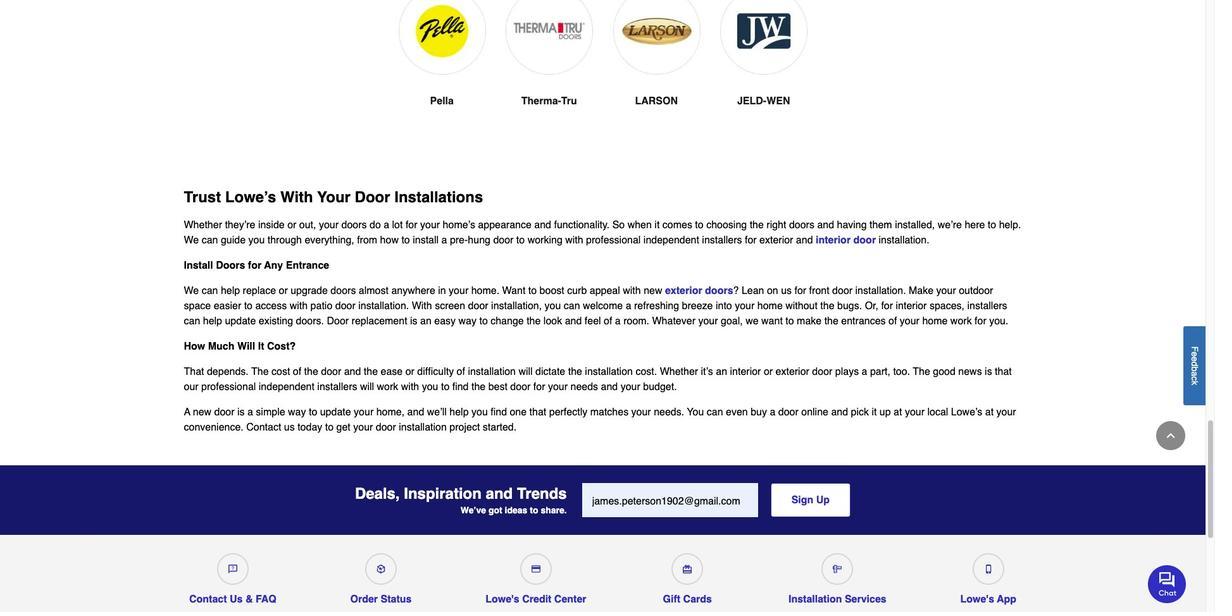 Task type: vqa. For each thing, say whether or not it's contained in the screenshot.
and within '? Lean on us for front door installation. Make your outdoor space easier to access with patio door installation. With screen door installation, you can welcome a refreshing breeze into your home without the bugs. Or, for interior spaces, installers can help update existing doors. Door replacement is an easy way to change the look and feel of a room. Whatever your goal, we want to make the entrances of your home work for you.'
yes



Task type: describe. For each thing, give the bounding box(es) containing it.
good
[[933, 367, 956, 378]]

for right or,
[[882, 301, 893, 312]]

that depends. the cost of the door and the ease or difficulty of installation will dictate the installation cost. whether it's an interior or exterior door plays a part, too. the good news is that our professional independent installers will work with you to find the best door for your needs and your budget.
[[184, 367, 1012, 393]]

doors up from
[[342, 220, 367, 231]]

got
[[489, 506, 502, 516]]

whether inside that depends. the cost of the door and the ease or difficulty of installation will dictate the installation cost. whether it's an interior or exterior door plays a part, too. the good news is that our professional independent installers will work with you to find the best door for your needs and your budget.
[[660, 367, 698, 378]]

door down having
[[854, 235, 876, 247]]

dictate
[[536, 367, 566, 378]]

feel
[[585, 316, 601, 328]]

home.
[[471, 286, 500, 297]]

curb
[[567, 286, 587, 297]]

guide
[[221, 235, 246, 247]]

trends
[[517, 485, 567, 503]]

home's
[[443, 220, 475, 231]]

the left ease
[[364, 367, 378, 378]]

when
[[628, 220, 652, 231]]

gift cards link
[[660, 549, 715, 606]]

and up interior door 'link'
[[818, 220, 834, 231]]

existing
[[259, 316, 293, 328]]

even
[[726, 407, 748, 419]]

for up without
[[795, 286, 807, 297]]

started.
[[483, 423, 517, 434]]

and left ease
[[344, 367, 361, 378]]

door inside ? lean on us for front door installation. make your outdoor space easier to access with patio door installation. with screen door installation, you can welcome a refreshing breeze into your home without the bugs. or, for interior spaces, installers can help update existing doors. door replacement is an easy way to change the look and feel of a room. whatever your goal, we want to make the entrances of your home work for you.
[[327, 316, 349, 328]]

1 vertical spatial exterior
[[665, 286, 703, 297]]

too.
[[894, 367, 910, 378]]

a left pre-
[[442, 235, 447, 247]]

installers inside that depends. the cost of the door and the ease or difficulty of installation will dictate the installation cost. whether it's an interior or exterior door plays a part, too. the good news is that our professional independent installers will work with you to find the best door for your needs and your budget.
[[317, 382, 357, 393]]

find inside the a new door is a simple way to update your home, and we'll help you find one that perfectly matches your needs. you can even buy a door online and pick it up at your local lowe's at your convenience. contact us today to get your door installation project started.
[[491, 407, 507, 419]]

whatever
[[652, 316, 696, 328]]

replace
[[243, 286, 276, 297]]

door up convenience.
[[214, 407, 235, 419]]

interior door link
[[816, 235, 876, 247]]

pre-
[[450, 235, 468, 247]]

can up space
[[202, 286, 218, 297]]

contact inside the a new door is a simple way to update your home, and we'll help you find one that perfectly matches your needs. you can even buy a door online and pick it up at your local lowe's at your convenience. contact us today to get your door installation project started.
[[246, 423, 281, 434]]

an inside that depends. the cost of the door and the ease or difficulty of installation will dictate the installation cost. whether it's an interior or exterior door plays a part, too. the good news is that our professional independent installers will work with you to find the best door for your needs and your budget.
[[716, 367, 727, 378]]

f
[[1190, 347, 1200, 352]]

room.
[[624, 316, 650, 328]]

easier
[[214, 301, 241, 312]]

a left "lot"
[[384, 220, 389, 231]]

ideas
[[505, 506, 528, 516]]

it inside the a new door is a simple way to update your home, and we'll help you find one that perfectly matches your needs. you can even buy a door online and pick it up at your local lowe's at your convenience. contact us today to get your door installation project started.
[[872, 407, 877, 419]]

sign up form
[[582, 484, 851, 518]]

through
[[268, 235, 302, 247]]

is inside the a new door is a simple way to update your home, and we'll help you find one that perfectly matches your needs. you can even buy a door online and pick it up at your local lowe's at your convenience. contact us today to get your door installation project started.
[[237, 407, 245, 419]]

is inside ? lean on us for front door installation. make your outdoor space easier to access with patio door installation. with screen door installation, you can welcome a refreshing breeze into your home without the bugs. or, for interior spaces, installers can help update existing doors. door replacement is an easy way to change the look and feel of a room. whatever your goal, we want to make the entrances of your home work for you.
[[410, 316, 418, 328]]

k
[[1190, 381, 1200, 385]]

1 horizontal spatial home
[[923, 316, 948, 328]]

or up buy
[[764, 367, 773, 378]]

doors up patio
[[331, 286, 356, 297]]

you inside that depends. the cost of the door and the ease or difficulty of installation will dictate the installation cost. whether it's an interior or exterior door plays a part, too. the good news is that our professional independent installers will work with you to find the best door for your needs and your budget.
[[422, 382, 438, 393]]

it
[[258, 342, 264, 353]]

installation inside the a new door is a simple way to update your home, and we'll help you find one that perfectly matches your needs. you can even buy a door online and pick it up at your local lowe's at your convenience. contact us today to get your door installation project started.
[[399, 423, 447, 434]]

larson
[[635, 96, 678, 107]]

entrance
[[286, 260, 329, 272]]

install
[[413, 235, 439, 247]]

boost
[[540, 286, 565, 297]]

inside
[[258, 220, 285, 231]]

jeld-wen link
[[720, 0, 808, 140]]

work inside that depends. the cost of the door and the ease or difficulty of installation will dictate the installation cost. whether it's an interior or exterior door plays a part, too. the good news is that our professional independent installers will work with you to find the best door for your needs and your budget.
[[377, 382, 398, 393]]

make
[[797, 316, 822, 328]]

install
[[184, 260, 213, 272]]

needs.
[[654, 407, 684, 419]]

0 vertical spatial installation.
[[879, 235, 930, 247]]

order status
[[350, 595, 412, 606]]

you.
[[990, 316, 1009, 328]]

outdoor
[[959, 286, 994, 297]]

installations
[[395, 189, 483, 207]]

and left interior door 'link'
[[796, 235, 813, 247]]

independent inside whether they're inside or out, your doors do a lot for your home's appearance and functionality. so when it comes to choosing the right doors and having them installed, we're here to help. we can guide you through everything, from how to install a pre-hung door to working with professional independent installers for exterior and
[[644, 235, 700, 247]]

? lean on us for front door installation. make your outdoor space easier to access with patio door installation. with screen door installation, you can welcome a refreshing breeze into your home without the bugs. or, for interior spaces, installers can help update existing doors. door replacement is an easy way to change the look and feel of a room. whatever your goal, we want to make the entrances of your home work for you.
[[184, 286, 1009, 328]]

chevron up image
[[1165, 430, 1178, 443]]

for down choosing
[[745, 235, 757, 247]]

the right "make"
[[825, 316, 839, 328]]

update inside the a new door is a simple way to update your home, and we'll help you find one that perfectly matches your needs. you can even buy a door online and pick it up at your local lowe's at your convenience. contact us today to get your door installation project started.
[[320, 407, 351, 419]]

interior inside that depends. the cost of the door and the ease or difficulty of installation will dictate the installation cost. whether it's an interior or exterior door plays a part, too. the good news is that our professional independent installers will work with you to find the best door for your needs and your budget.
[[730, 367, 761, 378]]

customer care image
[[228, 566, 237, 574]]

a up room.
[[626, 301, 632, 312]]

trust
[[184, 189, 221, 207]]

2 at from the left
[[986, 407, 994, 419]]

&
[[246, 595, 253, 606]]

ease
[[381, 367, 403, 378]]

depends.
[[207, 367, 249, 378]]

best
[[489, 382, 508, 393]]

you inside ? lean on us for front door installation. make your outdoor space easier to access with patio door installation. with screen door installation, you can welcome a refreshing breeze into your home without the bugs. or, for interior spaces, installers can help update existing doors. door replacement is an easy way to change the look and feel of a room. whatever your goal, we want to make the entrances of your home work for you.
[[545, 301, 561, 312]]

whether inside whether they're inside or out, your doors do a lot for your home's appearance and functionality. so when it comes to choosing the right doors and having them installed, we're here to help. we can guide you through everything, from how to install a pre-hung door to working with professional independent installers for exterior and
[[184, 220, 222, 231]]

comes
[[663, 220, 693, 231]]

2 e from the top
[[1190, 357, 1200, 362]]

door right patio
[[335, 301, 356, 312]]

lowe's credit center link
[[486, 549, 587, 606]]

help.
[[999, 220, 1021, 231]]

and left we'll
[[407, 407, 424, 419]]

door left plays
[[812, 367, 833, 378]]

almost
[[359, 286, 389, 297]]

here
[[965, 220, 985, 231]]

to inside that depends. the cost of the door and the ease or difficulty of installation will dictate the installation cost. whether it's an interior or exterior door plays a part, too. the good news is that our professional independent installers will work with you to find the best door for your needs and your budget.
[[441, 382, 450, 393]]

a left room.
[[615, 316, 621, 328]]

can inside whether they're inside or out, your doors do a lot for your home's appearance and functionality. so when it comes to choosing the right doors and having them installed, we're here to help. we can guide you through everything, from how to install a pre-hung door to working with professional independent installers for exterior and
[[202, 235, 218, 247]]

part,
[[870, 367, 891, 378]]

a new door is a simple way to update your home, and we'll help you find one that perfectly matches your needs. you can even buy a door online and pick it up at your local lowe's at your convenience. contact us today to get your door installation project started.
[[184, 407, 1017, 434]]

and left the pick
[[831, 407, 848, 419]]

how
[[380, 235, 399, 247]]

and inside deals, inspiration and trends we've got ideas to share.
[[486, 485, 513, 503]]

exterior inside that depends. the cost of the door and the ease or difficulty of installation will dictate the installation cost. whether it's an interior or exterior door plays a part, too. the good news is that our professional independent installers will work with you to find the best door for your needs and your budget.
[[776, 367, 810, 378]]

with right appeal
[[623, 286, 641, 297]]

installers inside ? lean on us for front door installation. make your outdoor space easier to access with patio door installation. with screen door installation, you can welcome a refreshing breeze into your home without the bugs. or, for interior spaces, installers can help update existing doors. door replacement is an easy way to change the look and feel of a room. whatever your goal, we want to make the entrances of your home work for you.
[[968, 301, 1008, 312]]

with inside whether they're inside or out, your doors do a lot for your home's appearance and functionality. so when it comes to choosing the right doors and having them installed, we're here to help. we can guide you through everything, from how to install a pre-hung door to working with professional independent installers for exterior and
[[565, 235, 584, 247]]

2 vertical spatial installation.
[[358, 301, 409, 312]]

0 horizontal spatial will
[[360, 382, 374, 393]]

jeld-wen
[[738, 96, 790, 107]]

lot
[[392, 220, 403, 231]]

the left look
[[527, 316, 541, 328]]

credit card image
[[532, 566, 541, 574]]

do
[[370, 220, 381, 231]]

cost
[[272, 367, 290, 378]]

without
[[786, 301, 818, 312]]

an inside ? lean on us for front door installation. make your outdoor space easier to access with patio door installation. with screen door installation, you can welcome a refreshing breeze into your home without the bugs. or, for interior spaces, installers can help update existing doors. door replacement is an easy way to change the look and feel of a room. whatever your goal, we want to make the entrances of your home work for you.
[[420, 316, 432, 328]]

spaces,
[[930, 301, 965, 312]]

us inside ? lean on us for front door installation. make your outdoor space easier to access with patio door installation. with screen door installation, you can welcome a refreshing breeze into your home without the bugs. or, for interior spaces, installers can help update existing doors. door replacement is an easy way to change the look and feel of a room. whatever your goal, we want to make the entrances of your home work for you.
[[781, 286, 792, 297]]

appearance
[[478, 220, 532, 231]]

with inside that depends. the cost of the door and the ease or difficulty of installation will dictate the installation cost. whether it's an interior or exterior door plays a part, too. the good news is that our professional independent installers will work with you to find the best door for your needs and your budget.
[[401, 382, 419, 393]]

patio
[[311, 301, 333, 312]]

we inside whether they're inside or out, your doors do a lot for your home's appearance and functionality. so when it comes to choosing the right doors and having them installed, we're here to help. we can guide you through everything, from how to install a pre-hung door to working with professional independent installers for exterior and
[[184, 235, 199, 247]]

to inside deals, inspiration and trends we've got ideas to share.
[[530, 506, 538, 516]]

doors right right
[[789, 220, 815, 231]]

update inside ? lean on us for front door installation. make your outdoor space easier to access with patio door installation. with screen door installation, you can welcome a refreshing breeze into your home without the bugs. or, for interior spaces, installers can help update existing doors. door replacement is an easy way to change the look and feel of a room. whatever your goal, we want to make the entrances of your home work for you.
[[225, 316, 256, 328]]

1 vertical spatial installation.
[[856, 286, 906, 297]]

b
[[1190, 367, 1200, 372]]

we're
[[938, 220, 962, 231]]

Email Address email field
[[582, 484, 758, 518]]

functionality.
[[554, 220, 610, 231]]

therma-tru
[[522, 96, 577, 107]]

door down "home,"
[[376, 423, 396, 434]]

of right cost
[[293, 367, 301, 378]]

breeze
[[682, 301, 713, 312]]

professional inside that depends. the cost of the door and the ease or difficulty of installation will dictate the installation cost. whether it's an interior or exterior door plays a part, too. the good news is that our professional independent installers will work with you to find the best door for your needs and your budget.
[[201, 382, 256, 393]]

1 the from the left
[[251, 367, 269, 378]]

of right the entrances
[[889, 316, 897, 328]]

a left simple
[[248, 407, 253, 419]]

installation,
[[491, 301, 542, 312]]

working
[[528, 235, 563, 247]]

or right ease
[[406, 367, 415, 378]]

us inside the a new door is a simple way to update your home, and we'll help you find one that perfectly matches your needs. you can even buy a door online and pick it up at your local lowe's at your convenience. contact us today to get your door installation project started.
[[284, 423, 295, 434]]

is inside that depends. the cost of the door and the ease or difficulty of installation will dictate the installation cost. whether it's an interior or exterior door plays a part, too. the good news is that our professional independent installers will work with you to find the best door for your needs and your budget.
[[985, 367, 992, 378]]

trust lowe's with your door installations
[[184, 189, 483, 207]]

lean
[[742, 286, 764, 297]]

of right feel
[[604, 316, 612, 328]]

pella link
[[399, 0, 486, 140]]

screen
[[435, 301, 465, 312]]

from
[[357, 235, 377, 247]]

hung
[[468, 235, 491, 247]]

install doors for any entrance
[[184, 260, 329, 272]]

having
[[837, 220, 867, 231]]

and right needs
[[601, 382, 618, 393]]

can down space
[[184, 316, 200, 328]]

help inside ? lean on us for front door installation. make your outdoor space easier to access with patio door installation. with screen door installation, you can welcome a refreshing breeze into your home without the bugs. or, for interior spaces, installers can help update existing doors. door replacement is an easy way to change the look and feel of a room. whatever your goal, we want to make the entrances of your home work for you.
[[203, 316, 222, 328]]

1 at from the left
[[894, 407, 902, 419]]

for left any
[[248, 260, 262, 272]]

of right the difficulty
[[457, 367, 465, 378]]

and up working
[[535, 220, 551, 231]]

how much will it cost?
[[184, 342, 296, 353]]

interior inside ? lean on us for front door installation. make your outdoor space easier to access with patio door installation. with screen door installation, you can welcome a refreshing breeze into your home without the bugs. or, for interior spaces, installers can help update existing doors. door replacement is an easy way to change the look and feel of a room. whatever your goal, we want to make the entrances of your home work for you.
[[896, 301, 927, 312]]



Task type: locate. For each thing, give the bounding box(es) containing it.
scroll to top element
[[1157, 422, 1186, 451]]

online
[[802, 407, 829, 419]]

1 vertical spatial is
[[985, 367, 992, 378]]

0 horizontal spatial the
[[251, 367, 269, 378]]

1 horizontal spatial work
[[951, 316, 972, 328]]

that inside the a new door is a simple way to update your home, and we'll help you find one that perfectly matches your needs. you can even buy a door online and pick it up at your local lowe's at your convenience. contact us today to get your door installation project started.
[[530, 407, 547, 419]]

lowe's
[[486, 595, 520, 606], [961, 595, 995, 606]]

1 horizontal spatial with
[[412, 301, 432, 312]]

share.
[[541, 506, 567, 516]]

with inside ? lean on us for front door installation. make your outdoor space easier to access with patio door installation. with screen door installation, you can welcome a refreshing breeze into your home without the bugs. or, for interior spaces, installers can help update existing doors. door replacement is an easy way to change the look and feel of a room. whatever your goal, we want to make the entrances of your home work for you.
[[290, 301, 308, 312]]

home up want
[[758, 301, 783, 312]]

and left feel
[[565, 316, 582, 328]]

you down the difficulty
[[422, 382, 438, 393]]

whether
[[184, 220, 222, 231], [660, 367, 698, 378]]

the right too.
[[913, 367, 931, 378]]

simple
[[256, 407, 285, 419]]

2 vertical spatial help
[[450, 407, 469, 419]]

0 vertical spatial will
[[519, 367, 533, 378]]

help inside the a new door is a simple way to update your home, and we'll help you find one that perfectly matches your needs. you can even buy a door online and pick it up at your local lowe's at your convenience. contact us today to get your door installation project started.
[[450, 407, 469, 419]]

any
[[264, 260, 283, 272]]

into
[[716, 301, 732, 312]]

pickup image
[[377, 566, 386, 574]]

door up the bugs.
[[833, 286, 853, 297]]

door left online
[[779, 407, 799, 419]]

0 horizontal spatial update
[[225, 316, 256, 328]]

1 horizontal spatial installation
[[468, 367, 516, 378]]

we up space
[[184, 286, 199, 297]]

project
[[450, 423, 480, 434]]

1 horizontal spatial will
[[519, 367, 533, 378]]

1 horizontal spatial us
[[781, 286, 792, 297]]

the down front
[[821, 301, 835, 312]]

1 horizontal spatial door
[[355, 189, 390, 207]]

independent inside that depends. the cost of the door and the ease or difficulty of installation will dictate the installation cost. whether it's an interior or exterior door plays a part, too. the good news is that our professional independent installers will work with you to find the best door for your needs and your budget.
[[259, 382, 315, 393]]

that inside that depends. the cost of the door and the ease or difficulty of installation will dictate the installation cost. whether it's an interior or exterior door plays a part, too. the good news is that our professional independent installers will work with you to find the best door for your needs and your budget.
[[995, 367, 1012, 378]]

home,
[[376, 407, 405, 419]]

find inside that depends. the cost of the door and the ease or difficulty of installation will dictate the installation cost. whether it's an interior or exterior door plays a part, too. the good news is that our professional independent installers will work with you to find the best door for your needs and your budget.
[[452, 382, 469, 393]]

1 vertical spatial professional
[[201, 382, 256, 393]]

a right buy
[[770, 407, 776, 419]]

independent down the comes
[[644, 235, 700, 247]]

0 horizontal spatial installation
[[399, 423, 447, 434]]

bugs.
[[838, 301, 862, 312]]

or up access
[[279, 286, 288, 297]]

0 vertical spatial whether
[[184, 220, 222, 231]]

get
[[337, 423, 351, 434]]

jeld-wen logo. image
[[720, 0, 808, 74]]

work down ease
[[377, 382, 398, 393]]

0 horizontal spatial way
[[288, 407, 306, 419]]

2 lowe's from the left
[[961, 595, 995, 606]]

installed,
[[895, 220, 935, 231]]

with up out,
[[280, 189, 313, 207]]

way
[[459, 316, 477, 328], [288, 407, 306, 419]]

work down spaces, on the right of the page
[[951, 316, 972, 328]]

lowe's inside the a new door is a simple way to update your home, and we'll help you find one that perfectly matches your needs. you can even buy a door online and pick it up at your local lowe's at your convenience. contact us today to get your door installation project started.
[[951, 407, 983, 419]]

1 vertical spatial new
[[193, 407, 212, 419]]

installation. down installed,
[[879, 235, 930, 247]]

and inside ? lean on us for front door installation. make your outdoor space easier to access with patio door installation. with screen door installation, you can welcome a refreshing breeze into your home without the bugs. or, for interior spaces, installers can help update existing doors. door replacement is an easy way to change the look and feel of a room. whatever your goal, we want to make the entrances of your home work for you.
[[565, 316, 582, 328]]

0 horizontal spatial is
[[237, 407, 245, 419]]

an right it's
[[716, 367, 727, 378]]

right
[[767, 220, 787, 231]]

deals,
[[355, 485, 400, 503]]

can inside the a new door is a simple way to update your home, and we'll help you find one that perfectly matches your needs. you can even buy a door online and pick it up at your local lowe's at your convenience. contact us today to get your door installation project started.
[[707, 407, 723, 419]]

lowe's for lowe's credit center
[[486, 595, 520, 606]]

0 vertical spatial independent
[[644, 235, 700, 247]]

the inside whether they're inside or out, your doors do a lot for your home's appearance and functionality. so when it comes to choosing the right doors and having them installed, we're here to help. we can guide you through everything, from how to install a pre-hung door to working with professional independent installers for exterior and
[[750, 220, 764, 231]]

is right news
[[985, 367, 992, 378]]

sign up
[[792, 495, 830, 507]]

0 horizontal spatial installers
[[317, 382, 357, 393]]

way inside the a new door is a simple way to update your home, and we'll help you find one that perfectly matches your needs. you can even buy a door online and pick it up at your local lowe's at your convenience. contact us today to get your door installation project started.
[[288, 407, 306, 419]]

installation up needs
[[585, 367, 633, 378]]

exterior doors link
[[665, 286, 733, 297]]

pella
[[430, 96, 454, 107]]

buy
[[751, 407, 767, 419]]

entrances
[[842, 316, 886, 328]]

0 horizontal spatial an
[[420, 316, 432, 328]]

you up look
[[545, 301, 561, 312]]

with
[[280, 189, 313, 207], [412, 301, 432, 312]]

home
[[758, 301, 783, 312], [923, 316, 948, 328]]

the left best
[[472, 382, 486, 393]]

1 horizontal spatial the
[[913, 367, 931, 378]]

the
[[750, 220, 764, 231], [821, 301, 835, 312], [527, 316, 541, 328], [825, 316, 839, 328], [304, 367, 318, 378], [364, 367, 378, 378], [568, 367, 582, 378], [472, 382, 486, 393]]

an left easy
[[420, 316, 432, 328]]

e up b
[[1190, 357, 1200, 362]]

2 horizontal spatial interior
[[896, 301, 927, 312]]

welcome
[[583, 301, 623, 312]]

door right best
[[510, 382, 531, 393]]

services
[[845, 595, 887, 606]]

of
[[604, 316, 612, 328], [889, 316, 897, 328], [293, 367, 301, 378], [457, 367, 465, 378]]

0 horizontal spatial lowe's
[[486, 595, 520, 606]]

can right you
[[707, 407, 723, 419]]

0 vertical spatial way
[[459, 316, 477, 328]]

it
[[655, 220, 660, 231], [872, 407, 877, 419]]

0 vertical spatial new
[[644, 286, 663, 297]]

2 vertical spatial installers
[[317, 382, 357, 393]]

0 horizontal spatial independent
[[259, 382, 315, 393]]

the left cost
[[251, 367, 269, 378]]

installers down choosing
[[702, 235, 742, 247]]

0 vertical spatial update
[[225, 316, 256, 328]]

app
[[997, 595, 1017, 606]]

1 vertical spatial help
[[203, 316, 222, 328]]

installers inside whether they're inside or out, your doors do a lot for your home's appearance and functionality. so when it comes to choosing the right doors and having them installed, we're here to help. we can guide you through everything, from how to install a pre-hung door to working with professional independent installers for exterior and
[[702, 235, 742, 247]]

1 horizontal spatial way
[[459, 316, 477, 328]]

0 horizontal spatial it
[[655, 220, 660, 231]]

we up install
[[184, 235, 199, 247]]

1 vertical spatial will
[[360, 382, 374, 393]]

us right on
[[781, 286, 792, 297]]

wen
[[767, 96, 790, 107]]

lowe's inside lowe's app "link"
[[961, 595, 995, 606]]

help up easier
[[221, 286, 240, 297]]

center
[[555, 595, 587, 606]]

interior door installation.
[[816, 235, 930, 247]]

0 horizontal spatial find
[[452, 382, 469, 393]]

2 horizontal spatial is
[[985, 367, 992, 378]]

installation services link
[[789, 549, 887, 606]]

1 vertical spatial find
[[491, 407, 507, 419]]

interior down make
[[896, 301, 927, 312]]

lowe's left "app" at the right of the page
[[961, 595, 995, 606]]

a inside button
[[1190, 372, 1200, 377]]

we
[[184, 235, 199, 247], [184, 286, 199, 297]]

us
[[781, 286, 792, 297], [284, 423, 295, 434]]

is left simple
[[237, 407, 245, 419]]

independent
[[644, 235, 700, 247], [259, 382, 315, 393]]

gift card image
[[683, 566, 692, 574]]

for right "lot"
[[406, 220, 418, 231]]

or inside whether they're inside or out, your doors do a lot for your home's appearance and functionality. so when it comes to choosing the right doors and having them installed, we're here to help. we can guide you through everything, from how to install a pre-hung door to working with professional independent installers for exterior and
[[288, 220, 297, 231]]

0 vertical spatial contact
[[246, 423, 281, 434]]

0 horizontal spatial home
[[758, 301, 783, 312]]

want
[[502, 286, 526, 297]]

lowe's
[[225, 189, 276, 207], [951, 407, 983, 419]]

you
[[687, 407, 704, 419]]

we
[[746, 316, 759, 328]]

1 horizontal spatial contact
[[246, 423, 281, 434]]

1 we from the top
[[184, 235, 199, 247]]

1 vertical spatial whether
[[660, 367, 698, 378]]

0 vertical spatial door
[[355, 189, 390, 207]]

or,
[[865, 301, 879, 312]]

1 horizontal spatial an
[[716, 367, 727, 378]]

2 the from the left
[[913, 367, 931, 378]]

exterior down right
[[760, 235, 794, 247]]

0 vertical spatial help
[[221, 286, 240, 297]]

update down easier
[[225, 316, 256, 328]]

0 vertical spatial an
[[420, 316, 432, 328]]

you inside the a new door is a simple way to update your home, and we'll help you find one that perfectly matches your needs. you can even buy a door online and pick it up at your local lowe's at your convenience. contact us today to get your door installation project started.
[[472, 407, 488, 419]]

whether up budget.
[[660, 367, 698, 378]]

installation up best
[[468, 367, 516, 378]]

whether they're inside or out, your doors do a lot for your home's appearance and functionality. so when it comes to choosing the right doors and having them installed, we're here to help. we can guide you through everything, from how to install a pre-hung door to working with professional independent installers for exterior and
[[184, 220, 1021, 247]]

0 vertical spatial exterior
[[760, 235, 794, 247]]

1 horizontal spatial installers
[[702, 235, 742, 247]]

mobile image
[[984, 566, 993, 574]]

1 vertical spatial with
[[412, 301, 432, 312]]

a left part,
[[862, 367, 868, 378]]

1 vertical spatial installers
[[968, 301, 1008, 312]]

2 vertical spatial interior
[[730, 367, 761, 378]]

to
[[695, 220, 704, 231], [988, 220, 997, 231], [402, 235, 410, 247], [517, 235, 525, 247], [529, 286, 537, 297], [244, 301, 253, 312], [480, 316, 488, 328], [786, 316, 794, 328], [441, 382, 450, 393], [309, 407, 317, 419], [325, 423, 334, 434], [530, 506, 538, 516]]

find down the difficulty
[[452, 382, 469, 393]]

choosing
[[707, 220, 747, 231]]

1 vertical spatial us
[[284, 423, 295, 434]]

professional down so
[[586, 235, 641, 247]]

0 vertical spatial work
[[951, 316, 972, 328]]

0 horizontal spatial contact
[[189, 595, 227, 606]]

the up needs
[[568, 367, 582, 378]]

1 e from the top
[[1190, 352, 1200, 357]]

0 horizontal spatial new
[[193, 407, 212, 419]]

1 vertical spatial independent
[[259, 382, 315, 393]]

0 vertical spatial interior
[[816, 235, 851, 247]]

?
[[733, 286, 739, 297]]

order status link
[[350, 549, 412, 606]]

us
[[230, 595, 243, 606]]

with down upgrade
[[290, 301, 308, 312]]

1 vertical spatial door
[[327, 316, 349, 328]]

2 we from the top
[[184, 286, 199, 297]]

everything,
[[305, 235, 354, 247]]

installation. up or,
[[856, 286, 906, 297]]

independent down cost
[[259, 382, 315, 393]]

0 vertical spatial installers
[[702, 235, 742, 247]]

jeld-
[[738, 96, 767, 107]]

1 horizontal spatial interior
[[816, 235, 851, 247]]

lowe's for lowe's app
[[961, 595, 995, 606]]

exterior up online
[[776, 367, 810, 378]]

1 horizontal spatial is
[[410, 316, 418, 328]]

1 vertical spatial work
[[377, 382, 398, 393]]

door down patio
[[327, 316, 349, 328]]

0 horizontal spatial with
[[280, 189, 313, 207]]

can
[[202, 235, 218, 247], [202, 286, 218, 297], [564, 301, 580, 312], [184, 316, 200, 328], [707, 407, 723, 419]]

with down anywhere
[[412, 301, 432, 312]]

2 horizontal spatial installation
[[585, 367, 633, 378]]

door inside whether they're inside or out, your doors do a lot for your home's appearance and functionality. so when it comes to choosing the right doors and having them installed, we're here to help. we can guide you through everything, from how to install a pre-hung door to working with professional independent installers for exterior and
[[493, 235, 514, 247]]

therma-tru logo. image
[[506, 0, 593, 74]]

much
[[208, 342, 235, 353]]

1 vertical spatial it
[[872, 407, 877, 419]]

0 horizontal spatial whether
[[184, 220, 222, 231]]

contact left us
[[189, 595, 227, 606]]

1 vertical spatial home
[[923, 316, 948, 328]]

2 horizontal spatial installers
[[968, 301, 1008, 312]]

1 vertical spatial lowe's
[[951, 407, 983, 419]]

1 vertical spatial way
[[288, 407, 306, 419]]

they're
[[225, 220, 255, 231]]

0 horizontal spatial at
[[894, 407, 902, 419]]

space
[[184, 301, 211, 312]]

with down ease
[[401, 382, 419, 393]]

the right cost
[[304, 367, 318, 378]]

door right cost
[[321, 367, 341, 378]]

1 horizontal spatial professional
[[586, 235, 641, 247]]

lowe's inside the lowe's credit center link
[[486, 595, 520, 606]]

the left right
[[750, 220, 764, 231]]

will
[[519, 367, 533, 378], [360, 382, 374, 393]]

a inside that depends. the cost of the door and the ease or difficulty of installation will dictate the installation cost. whether it's an interior or exterior door plays a part, too. the good news is that our professional independent installers will work with you to find the best door for your needs and your budget.
[[862, 367, 868, 378]]

0 horizontal spatial door
[[327, 316, 349, 328]]

we've
[[461, 506, 486, 516]]

0 vertical spatial that
[[995, 367, 1012, 378]]

door down the home.
[[468, 301, 489, 312]]

for down dictate
[[534, 382, 545, 393]]

way up today
[[288, 407, 306, 419]]

can down curb
[[564, 301, 580, 312]]

news
[[959, 367, 982, 378]]

0 horizontal spatial work
[[377, 382, 398, 393]]

1 lowe's from the left
[[486, 595, 520, 606]]

0 horizontal spatial professional
[[201, 382, 256, 393]]

them
[[870, 220, 892, 231]]

0 vertical spatial lowe's
[[225, 189, 276, 207]]

new right a
[[193, 407, 212, 419]]

deals, inspiration and trends we've got ideas to share.
[[355, 485, 567, 516]]

0 horizontal spatial lowe's
[[225, 189, 276, 207]]

1 horizontal spatial lowe's
[[961, 595, 995, 606]]

exterior up the breeze at the right
[[665, 286, 703, 297]]

1 horizontal spatial independent
[[644, 235, 700, 247]]

1 horizontal spatial update
[[320, 407, 351, 419]]

or left out,
[[288, 220, 297, 231]]

work inside ? lean on us for front door installation. make your outdoor space easier to access with patio door installation. with screen door installation, you can welcome a refreshing breeze into your home without the bugs. or, for interior spaces, installers can help update existing doors. door replacement is an easy way to change the look and feel of a room. whatever your goal, we want to make the entrances of your home work for you.
[[951, 316, 972, 328]]

0 vertical spatial home
[[758, 301, 783, 312]]

doors.
[[296, 316, 324, 328]]

and up got
[[486, 485, 513, 503]]

1 horizontal spatial find
[[491, 407, 507, 419]]

installation services
[[789, 595, 887, 606]]

0 horizontal spatial interior
[[730, 367, 761, 378]]

for left you.
[[975, 316, 987, 328]]

help down easier
[[203, 316, 222, 328]]

0 horizontal spatial that
[[530, 407, 547, 419]]

larson logo. image
[[613, 0, 700, 74]]

1 vertical spatial contact
[[189, 595, 227, 606]]

front
[[809, 286, 830, 297]]

professional down depends.
[[201, 382, 256, 393]]

home down spaces, on the right of the page
[[923, 316, 948, 328]]

gift
[[663, 595, 681, 606]]

dimensions image
[[833, 566, 842, 574]]

lowe's app link
[[961, 549, 1017, 606]]

pella logo. image
[[399, 0, 486, 74]]

it inside whether they're inside or out, your doors do a lot for your home's appearance and functionality. so when it comes to choosing the right doors and having them installed, we're here to help. we can guide you through everything, from how to install a pre-hung door to working with professional independent installers for exterior and
[[655, 220, 660, 231]]

installers up get
[[317, 382, 357, 393]]

at right local
[[986, 407, 994, 419]]

installation. up replacement
[[358, 301, 409, 312]]

doors up into
[[705, 286, 733, 297]]

for inside that depends. the cost of the door and the ease or difficulty of installation will dictate the installation cost. whether it's an interior or exterior door plays a part, too. the good news is that our professional independent installers will work with you to find the best door for your needs and your budget.
[[534, 382, 545, 393]]

therma-
[[522, 96, 561, 107]]

1 vertical spatial update
[[320, 407, 351, 419]]

easy
[[434, 316, 456, 328]]

0 vertical spatial find
[[452, 382, 469, 393]]

at right the up
[[894, 407, 902, 419]]

can left guide
[[202, 235, 218, 247]]

0 vertical spatial we
[[184, 235, 199, 247]]

way inside ? lean on us for front door installation. make your outdoor space easier to access with patio door installation. with screen door installation, you can welcome a refreshing breeze into your home without the bugs. or, for interior spaces, installers can help update existing doors. door replacement is an easy way to change the look and feel of a room. whatever your goal, we want to make the entrances of your home work for you.
[[459, 316, 477, 328]]

that
[[184, 367, 204, 378]]

that right news
[[995, 367, 1012, 378]]

professional inside whether they're inside or out, your doors do a lot for your home's appearance and functionality. so when it comes to choosing the right doors and having them installed, we're here to help. we can guide you through everything, from how to install a pre-hung door to working with professional independent installers for exterior and
[[586, 235, 641, 247]]

you inside whether they're inside or out, your doors do a lot for your home's appearance and functionality. so when it comes to choosing the right doors and having them installed, we're here to help. we can guide you through everything, from how to install a pre-hung door to working with professional independent installers for exterior and
[[248, 235, 265, 247]]

1 vertical spatial that
[[530, 407, 547, 419]]

2 vertical spatial exterior
[[776, 367, 810, 378]]

new inside the a new door is a simple way to update your home, and we'll help you find one that perfectly matches your needs. you can even buy a door online and pick it up at your local lowe's at your convenience. contact us today to get your door installation project started.
[[193, 407, 212, 419]]

tru
[[561, 96, 577, 107]]

exterior inside whether they're inside or out, your doors do a lot for your home's appearance and functionality. so when it comes to choosing the right doors and having them installed, we're here to help. we can guide you through everything, from how to install a pre-hung door to working with professional independent installers for exterior and
[[760, 235, 794, 247]]

with inside ? lean on us for front door installation. make your outdoor space easier to access with patio door installation. with screen door installation, you can welcome a refreshing breeze into your home without the bugs. or, for interior spaces, installers can help update existing doors. door replacement is an easy way to change the look and feel of a room. whatever your goal, we want to make the entrances of your home work for you.
[[412, 301, 432, 312]]

lowe's left "credit"
[[486, 595, 520, 606]]

installation down we'll
[[399, 423, 447, 434]]

1 horizontal spatial at
[[986, 407, 994, 419]]

a up k
[[1190, 372, 1200, 377]]

interior right it's
[[730, 367, 761, 378]]

out,
[[299, 220, 316, 231]]

it right when
[[655, 220, 660, 231]]

1 vertical spatial we
[[184, 286, 199, 297]]

find up the started. at the bottom left of the page
[[491, 407, 507, 419]]

interior down having
[[816, 235, 851, 247]]

today
[[298, 423, 322, 434]]

0 vertical spatial us
[[781, 286, 792, 297]]

0 vertical spatial professional
[[586, 235, 641, 247]]

that
[[995, 367, 1012, 378], [530, 407, 547, 419]]

lowe's app
[[961, 595, 1017, 606]]

1 horizontal spatial lowe's
[[951, 407, 983, 419]]

credit
[[522, 595, 552, 606]]

contact down simple
[[246, 423, 281, 434]]

1 horizontal spatial whether
[[660, 367, 698, 378]]

f e e d b a c k
[[1190, 347, 1200, 385]]

1 horizontal spatial it
[[872, 407, 877, 419]]

chat invite button image
[[1148, 565, 1187, 604]]

find
[[452, 382, 469, 393], [491, 407, 507, 419]]

e
[[1190, 352, 1200, 357], [1190, 357, 1200, 362]]



